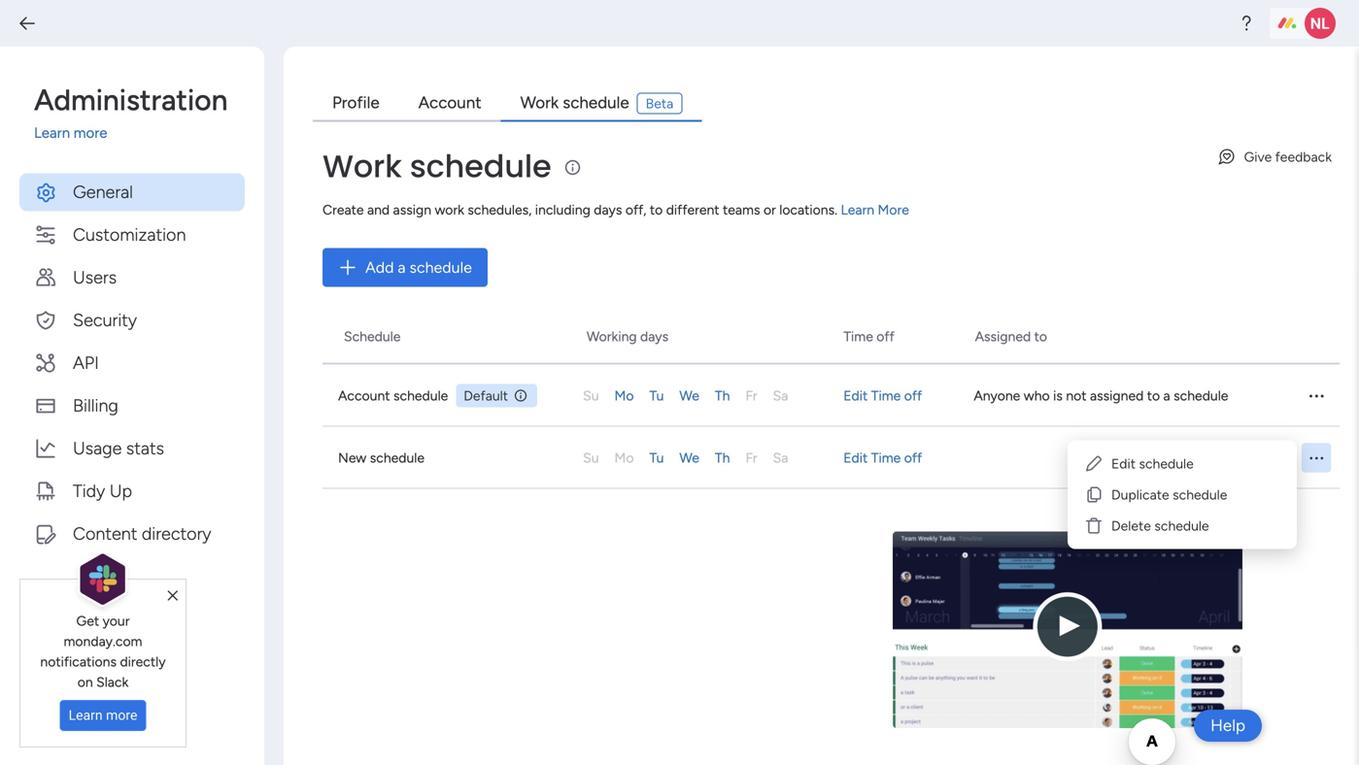 Task type: describe. For each thing, give the bounding box(es) containing it.
schedule left beta
[[563, 93, 629, 113]]

0 vertical spatial work schedule
[[520, 93, 629, 113]]

create
[[323, 202, 364, 218]]

work
[[435, 202, 464, 218]]

teams
[[723, 202, 760, 218]]

administration learn more
[[34, 83, 228, 142]]

default
[[464, 388, 508, 404]]

is
[[1053, 388, 1063, 404]]

off for account schedule
[[904, 388, 922, 404]]

edit schedule
[[1111, 456, 1194, 472]]

edit for account schedule
[[844, 388, 868, 404]]

schedule up edit schedule menu item
[[1174, 388, 1228, 404]]

duplicate schedule
[[1111, 487, 1227, 503]]

learn more link
[[34, 122, 245, 144]]

profile
[[332, 93, 380, 113]]

learn more
[[69, 708, 137, 724]]

a inside row
[[1164, 388, 1170, 404]]

1 vertical spatial work schedule
[[323, 145, 551, 188]]

anyone
[[974, 388, 1020, 404]]

learn inside administration learn more
[[34, 124, 70, 142]]

notifications
[[40, 654, 117, 670]]

billing
[[73, 395, 118, 416]]

help button
[[1194, 710, 1262, 742]]

0 vertical spatial days
[[594, 202, 622, 218]]

users button
[[19, 259, 245, 297]]

edit schedule image
[[1084, 454, 1104, 474]]

new schedule button
[[323, 432, 583, 484]]

menu image
[[1307, 386, 1326, 406]]

noah lott image
[[1305, 8, 1336, 39]]

time for new schedule
[[871, 450, 901, 466]]

0 horizontal spatial dapulse x slim image
[[168, 588, 178, 605]]

create and assign work schedules, including days off, to different teams or locations. learn more
[[323, 202, 909, 218]]

anyone who is not assigned to a schedule
[[974, 388, 1228, 404]]

content
[[73, 524, 137, 545]]

account for account schedule
[[338, 388, 390, 404]]

schedule up schedules,
[[410, 145, 551, 188]]

off,
[[626, 202, 647, 218]]

delete schedule image
[[1084, 516, 1104, 536]]

not
[[1066, 388, 1087, 404]]

row containing new schedule
[[323, 427, 1340, 489]]

duplicate
[[1111, 487, 1169, 503]]

to inside row group
[[1147, 388, 1160, 404]]

billing button
[[19, 387, 245, 425]]

add a schedule button
[[323, 248, 488, 287]]

usage
[[73, 438, 122, 459]]

0 vertical spatial to
[[650, 202, 663, 218]]

security button
[[19, 302, 245, 340]]

schedule
[[344, 328, 401, 345]]

general button
[[19, 173, 245, 211]]

tu for new schedule
[[649, 450, 664, 466]]

up
[[110, 481, 132, 502]]

new schedule
[[338, 450, 425, 466]]

slack
[[96, 674, 129, 691]]

edit schedule menu item
[[1076, 448, 1289, 479]]

locations.
[[779, 202, 838, 218]]

get
[[76, 613, 99, 629]]

row containing schedule
[[319, 310, 1340, 365]]

different
[[666, 202, 720, 218]]

duplicate schedule image
[[1084, 485, 1104, 505]]

menu image
[[1307, 449, 1326, 467]]

or
[[764, 202, 776, 218]]

learn more link
[[841, 202, 909, 218]]

give
[[1244, 149, 1272, 165]]

directly
[[120, 654, 166, 670]]

assigned to
[[975, 328, 1047, 345]]

edit time off button for new schedule
[[844, 448, 974, 468]]

usage stats
[[73, 438, 164, 459]]

general
[[73, 182, 133, 203]]

su for new schedule
[[583, 450, 599, 466]]

we for new schedule
[[680, 450, 699, 466]]

including
[[535, 202, 591, 218]]

days inside row
[[640, 328, 669, 345]]

give feedback button
[[1209, 141, 1340, 172]]

menu menu
[[1076, 448, 1289, 542]]

0 horizontal spatial work
[[323, 145, 402, 188]]

tu for account schedule
[[649, 388, 664, 404]]

a inside button
[[398, 258, 406, 277]]

mo for new schedule
[[615, 450, 634, 466]]

time for account schedule
[[871, 388, 901, 404]]

tidy up button
[[19, 473, 245, 511]]

row group inside grid
[[323, 365, 1340, 489]]



Task type: locate. For each thing, give the bounding box(es) containing it.
help
[[1211, 716, 1246, 736]]

a
[[398, 258, 406, 277], [1164, 388, 1170, 404]]

to right assigned
[[1147, 388, 1160, 404]]

row group containing account schedule
[[323, 365, 1340, 489]]

grid containing schedule
[[319, 310, 1340, 766]]

more inside administration learn more
[[74, 124, 107, 142]]

1 th from the top
[[715, 388, 730, 404]]

stats
[[126, 438, 164, 459]]

learn inside button
[[69, 708, 103, 724]]

customization
[[73, 224, 186, 245]]

more
[[74, 124, 107, 142], [106, 708, 137, 724]]

dapulse x slim image
[[1214, 546, 1227, 564], [168, 588, 178, 605]]

assigned
[[975, 328, 1031, 345]]

security
[[73, 310, 137, 331]]

back to workspace image
[[17, 14, 37, 33]]

sa for new schedule
[[773, 450, 788, 466]]

0 vertical spatial dapulse x slim image
[[1214, 546, 1227, 564]]

1 fr from the top
[[746, 388, 757, 404]]

more inside button
[[106, 708, 137, 724]]

dapulse x slim image down the "directory"
[[168, 588, 178, 605]]

give feedback
[[1244, 149, 1332, 165]]

schedule up duplicate schedule
[[1139, 456, 1194, 472]]

schedule inside edit schedule menu item
[[1139, 456, 1194, 472]]

2 vertical spatial off
[[904, 450, 922, 466]]

account
[[418, 93, 482, 113], [338, 388, 390, 404]]

days
[[594, 202, 622, 218], [640, 328, 669, 345]]

1 horizontal spatial days
[[640, 328, 669, 345]]

mo
[[615, 388, 634, 404], [615, 450, 634, 466]]

edit time off
[[844, 388, 922, 404], [844, 450, 922, 466]]

api
[[73, 353, 99, 374]]

1 vertical spatial to
[[1034, 328, 1047, 345]]

1 vertical spatial a
[[1164, 388, 1170, 404]]

account link
[[399, 85, 501, 122]]

0 vertical spatial learn
[[34, 124, 70, 142]]

days right working
[[640, 328, 669, 345]]

schedule inside add a schedule button
[[410, 258, 472, 277]]

edit time off for new schedule
[[844, 450, 922, 466]]

su for account schedule
[[583, 388, 599, 404]]

1 vertical spatial sa
[[773, 450, 788, 466]]

edit inside menu item
[[1111, 456, 1136, 472]]

2 vertical spatial time
[[871, 450, 901, 466]]

time off
[[844, 328, 895, 345]]

schedule down work
[[410, 258, 472, 277]]

1 vertical spatial days
[[640, 328, 669, 345]]

monday.com
[[64, 633, 142, 650]]

administration
[[34, 83, 228, 118]]

duplicate schedule menu item
[[1076, 479, 1289, 511]]

feedback
[[1275, 149, 1332, 165]]

we
[[680, 388, 699, 404], [680, 450, 699, 466]]

2 th from the top
[[715, 450, 730, 466]]

0 vertical spatial fr
[[746, 388, 757, 404]]

add a schedule
[[365, 258, 472, 277]]

work
[[520, 93, 559, 113], [323, 145, 402, 188]]

0 vertical spatial account
[[418, 93, 482, 113]]

working
[[587, 328, 637, 345]]

content directory
[[73, 524, 211, 545]]

schedule right new
[[370, 450, 425, 466]]

1 su from the top
[[583, 388, 599, 404]]

1 horizontal spatial account
[[418, 93, 482, 113]]

tidy up
[[73, 481, 132, 502]]

1 edit time off button from the top
[[844, 386, 974, 406]]

1 mo from the top
[[615, 388, 634, 404]]

working days
[[587, 328, 669, 345]]

2 su from the top
[[583, 450, 599, 466]]

schedule left default
[[393, 388, 448, 404]]

beta
[[646, 95, 674, 112]]

2 fr from the top
[[746, 450, 757, 466]]

1 vertical spatial account
[[338, 388, 390, 404]]

0 vertical spatial off
[[877, 328, 895, 345]]

1 we from the top
[[680, 388, 699, 404]]

assign
[[393, 202, 431, 218]]

schedules,
[[468, 202, 532, 218]]

0 vertical spatial work
[[520, 93, 559, 113]]

work schedule up work
[[323, 145, 551, 188]]

2 horizontal spatial to
[[1147, 388, 1160, 404]]

we for account schedule
[[680, 388, 699, 404]]

schedule up delete schedule menu item
[[1173, 487, 1227, 503]]

edit time off for account schedule
[[844, 388, 922, 404]]

1 horizontal spatial work
[[520, 93, 559, 113]]

help image
[[1237, 14, 1256, 33]]

learn more button
[[60, 700, 146, 732]]

su
[[583, 388, 599, 404], [583, 450, 599, 466]]

2 sa from the top
[[773, 450, 788, 466]]

0 horizontal spatial a
[[398, 258, 406, 277]]

work schedule
[[520, 93, 629, 113], [323, 145, 551, 188]]

1 vertical spatial su
[[583, 450, 599, 466]]

0 vertical spatial th
[[715, 388, 730, 404]]

schedule inside duplicate schedule 'menu item'
[[1173, 487, 1227, 503]]

1 vertical spatial th
[[715, 450, 730, 466]]

off for new schedule
[[904, 450, 922, 466]]

account inside row
[[338, 388, 390, 404]]

learn down on
[[69, 708, 103, 724]]

edit time off button for account schedule
[[844, 386, 974, 406]]

customization button
[[19, 216, 245, 254]]

days left the off,
[[594, 202, 622, 218]]

2 tu from the top
[[649, 450, 664, 466]]

schedule
[[563, 93, 629, 113], [410, 145, 551, 188], [410, 258, 472, 277], [393, 388, 448, 404], [1174, 388, 1228, 404], [370, 450, 425, 466], [1139, 456, 1194, 472], [1173, 487, 1227, 503], [1155, 518, 1209, 534]]

a right add at the top of the page
[[398, 258, 406, 277]]

edit for new schedule
[[844, 450, 868, 466]]

0 vertical spatial a
[[398, 258, 406, 277]]

grid
[[319, 310, 1340, 766]]

schedule down duplicate schedule 'menu item'
[[1155, 518, 1209, 534]]

schedule inside new schedule button
[[370, 450, 425, 466]]

1 vertical spatial dapulse x slim image
[[168, 588, 178, 605]]

0 vertical spatial edit time off button
[[844, 386, 974, 406]]

sa
[[773, 388, 788, 404], [773, 450, 788, 466]]

to right the off,
[[650, 202, 663, 218]]

1 vertical spatial edit time off
[[844, 450, 922, 466]]

a right assigned
[[1164, 388, 1170, 404]]

work up and
[[323, 145, 402, 188]]

1 vertical spatial time
[[871, 388, 901, 404]]

content directory button
[[19, 515, 245, 553]]

0 vertical spatial mo
[[615, 388, 634, 404]]

and
[[367, 202, 390, 218]]

2 edit time off from the top
[[844, 450, 922, 466]]

th for account schedule
[[715, 388, 730, 404]]

0 vertical spatial we
[[680, 388, 699, 404]]

0 vertical spatial tu
[[649, 388, 664, 404]]

1 sa from the top
[[773, 388, 788, 404]]

account down schedule
[[338, 388, 390, 404]]

default element
[[456, 384, 537, 408]]

off
[[877, 328, 895, 345], [904, 388, 922, 404], [904, 450, 922, 466]]

more down administration
[[74, 124, 107, 142]]

0 horizontal spatial account
[[338, 388, 390, 404]]

1 vertical spatial off
[[904, 388, 922, 404]]

row
[[319, 310, 1340, 365], [323, 365, 1340, 427], [323, 427, 1340, 489]]

new
[[338, 450, 367, 466]]

profile link
[[313, 85, 399, 122]]

work right account link
[[520, 93, 559, 113]]

dapulse x slim image down delete schedule menu item
[[1214, 546, 1227, 564]]

to
[[650, 202, 663, 218], [1034, 328, 1047, 345], [1147, 388, 1160, 404]]

more
[[878, 202, 909, 218]]

0 vertical spatial sa
[[773, 388, 788, 404]]

account for account
[[418, 93, 482, 113]]

0 horizontal spatial days
[[594, 202, 622, 218]]

get your monday.com notifications directly on slack
[[40, 613, 166, 691]]

learn
[[34, 124, 70, 142], [841, 202, 875, 218], [69, 708, 103, 724]]

time
[[844, 328, 873, 345], [871, 388, 901, 404], [871, 450, 901, 466]]

0 vertical spatial time
[[844, 328, 873, 345]]

2 vertical spatial to
[[1147, 388, 1160, 404]]

th for new schedule
[[715, 450, 730, 466]]

to right the assigned
[[1034, 328, 1047, 345]]

your
[[103, 613, 130, 629]]

row containing account schedule
[[323, 365, 1340, 427]]

1 tu from the top
[[649, 388, 664, 404]]

1 vertical spatial we
[[680, 450, 699, 466]]

1 vertical spatial mo
[[615, 450, 634, 466]]

account schedule
[[338, 388, 448, 404]]

1 horizontal spatial a
[[1164, 388, 1170, 404]]

edit time off button
[[844, 386, 974, 406], [844, 448, 974, 468]]

api button
[[19, 344, 245, 382]]

delete schedule menu item
[[1076, 511, 1289, 542]]

add
[[365, 258, 394, 277]]

tu
[[649, 388, 664, 404], [649, 450, 664, 466]]

fr for new schedule
[[746, 450, 757, 466]]

1 vertical spatial edit time off button
[[844, 448, 974, 468]]

tidy
[[73, 481, 105, 502]]

1 vertical spatial more
[[106, 708, 137, 724]]

fr
[[746, 388, 757, 404], [746, 450, 757, 466]]

2 edit time off button from the top
[[844, 448, 974, 468]]

row group
[[323, 365, 1340, 489]]

1 horizontal spatial to
[[1034, 328, 1047, 345]]

more down slack
[[106, 708, 137, 724]]

assigned
[[1090, 388, 1144, 404]]

work schedule left beta
[[520, 93, 629, 113]]

delete
[[1111, 518, 1151, 534]]

0 vertical spatial su
[[583, 388, 599, 404]]

1 vertical spatial fr
[[746, 450, 757, 466]]

1 horizontal spatial dapulse x slim image
[[1214, 546, 1227, 564]]

1 edit time off from the top
[[844, 388, 922, 404]]

users
[[73, 267, 117, 288]]

edit
[[844, 388, 868, 404], [844, 450, 868, 466], [1111, 456, 1136, 472]]

1 vertical spatial work
[[323, 145, 402, 188]]

1 vertical spatial learn
[[841, 202, 875, 218]]

delete schedule
[[1111, 518, 1209, 534]]

fr for account schedule
[[746, 388, 757, 404]]

on
[[77, 674, 93, 691]]

0 vertical spatial more
[[74, 124, 107, 142]]

sa for account schedule
[[773, 388, 788, 404]]

learn left more
[[841, 202, 875, 218]]

who
[[1024, 388, 1050, 404]]

0 horizontal spatial to
[[650, 202, 663, 218]]

schedule inside delete schedule menu item
[[1155, 518, 1209, 534]]

0 vertical spatial edit time off
[[844, 388, 922, 404]]

th
[[715, 388, 730, 404], [715, 450, 730, 466]]

usage stats button
[[19, 430, 245, 468]]

2 vertical spatial learn
[[69, 708, 103, 724]]

directory
[[142, 524, 211, 545]]

2 we from the top
[[680, 450, 699, 466]]

learn down administration
[[34, 124, 70, 142]]

mo for account schedule
[[615, 388, 634, 404]]

1 vertical spatial tu
[[649, 450, 664, 466]]

2 mo from the top
[[615, 450, 634, 466]]

account right profile
[[418, 93, 482, 113]]



Task type: vqa. For each thing, say whether or not it's contained in the screenshot.
an
no



